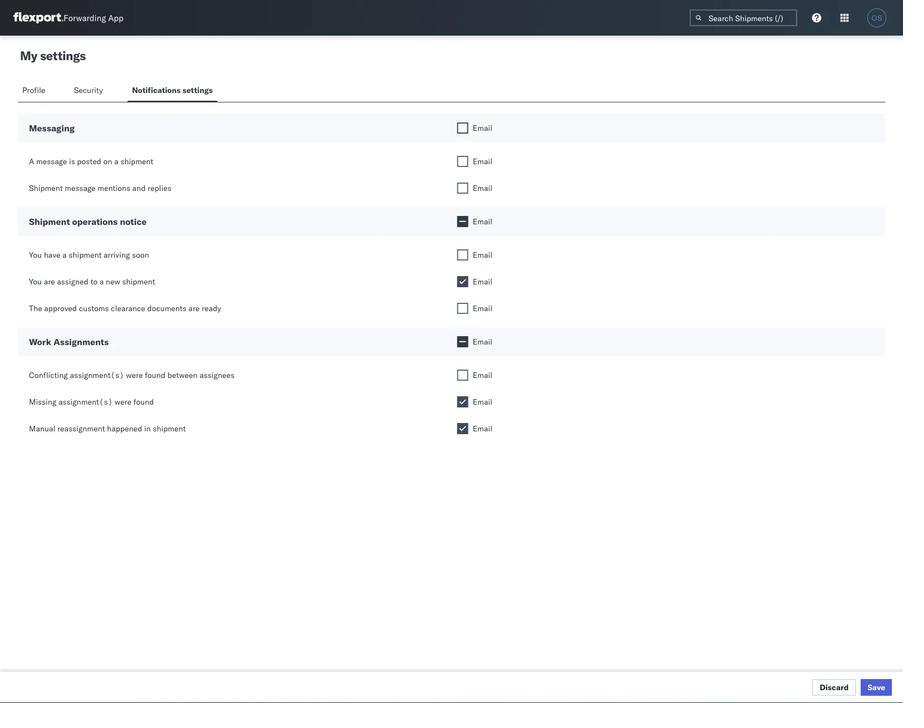 Task type: describe. For each thing, give the bounding box(es) containing it.
arriving
[[104, 250, 130, 260]]

email for manual reassignment happened in shipment
[[473, 424, 493, 434]]

message for a
[[36, 157, 67, 166]]

replies
[[148, 183, 171, 193]]

soon
[[132, 250, 149, 260]]

email for messaging
[[473, 123, 493, 133]]

shipment message mentions and replies
[[29, 183, 171, 193]]

you are assigned to a new shipment
[[29, 277, 155, 287]]

were for missing
[[115, 397, 131, 407]]

notifications
[[132, 85, 181, 95]]

to
[[90, 277, 98, 287]]

assignment(s) for conflicting
[[70, 371, 124, 380]]

messaging
[[29, 123, 75, 134]]

posted
[[77, 157, 101, 166]]

the
[[29, 304, 42, 313]]

shipment operations notice
[[29, 216, 147, 227]]

notifications settings button
[[128, 80, 217, 102]]

new
[[106, 277, 120, 287]]

customs
[[79, 304, 109, 313]]

missing assignment(s) were found
[[29, 397, 154, 407]]

Search Shipments (/) text field
[[690, 9, 798, 26]]

found for missing assignment(s) were found
[[134, 397, 154, 407]]

happened
[[107, 424, 142, 434]]

forwarding app link
[[13, 12, 124, 23]]

email for you have a shipment arriving soon
[[473, 250, 493, 260]]

settings for notifications settings
[[183, 85, 213, 95]]

assigned
[[57, 277, 88, 287]]

work
[[29, 337, 51, 348]]

you for you have a shipment arriving soon
[[29, 250, 42, 260]]

between
[[167, 371, 198, 380]]

security button
[[69, 80, 110, 102]]

assignees
[[200, 371, 235, 380]]

email for a message is posted on a shipment
[[473, 157, 493, 166]]

notifications settings
[[132, 85, 213, 95]]

missing
[[29, 397, 56, 407]]

work assignments
[[29, 337, 109, 348]]

0 vertical spatial are
[[44, 277, 55, 287]]

shipment up you are assigned to a new shipment
[[69, 250, 102, 260]]

conflicting
[[29, 371, 68, 380]]

email for shipment operations notice
[[473, 217, 493, 227]]



Task type: vqa. For each thing, say whether or not it's contained in the screenshot.
rotterdam, to the bottom
no



Task type: locate. For each thing, give the bounding box(es) containing it.
were for conflicting
[[126, 371, 143, 380]]

shipment down a
[[29, 183, 63, 193]]

in
[[144, 424, 151, 434]]

1 vertical spatial were
[[115, 397, 131, 407]]

my
[[20, 48, 37, 63]]

you left have on the left top of the page
[[29, 250, 42, 260]]

assignment(s) up missing assignment(s) were found
[[70, 371, 124, 380]]

profile button
[[18, 80, 52, 102]]

email for conflicting assignment(s) were found between assignees
[[473, 371, 493, 380]]

are
[[44, 277, 55, 287], [189, 304, 200, 313]]

2 vertical spatial a
[[100, 277, 104, 287]]

and
[[132, 183, 146, 193]]

a
[[114, 157, 118, 166], [62, 250, 67, 260], [100, 277, 104, 287]]

notice
[[120, 216, 147, 227]]

were left between
[[126, 371, 143, 380]]

found
[[145, 371, 165, 380], [134, 397, 154, 407]]

1 vertical spatial message
[[65, 183, 96, 193]]

assignments
[[53, 337, 109, 348]]

my settings
[[20, 48, 86, 63]]

1 vertical spatial assignment(s)
[[58, 397, 113, 407]]

shipment right in on the left bottom of the page
[[153, 424, 186, 434]]

6 email from the top
[[473, 277, 493, 287]]

1 vertical spatial shipment
[[29, 216, 70, 227]]

5 email from the top
[[473, 250, 493, 260]]

found up in on the left bottom of the page
[[134, 397, 154, 407]]

1 vertical spatial settings
[[183, 85, 213, 95]]

a right 'on'
[[114, 157, 118, 166]]

email for the approved customs clearance documents are ready
[[473, 304, 493, 313]]

message
[[36, 157, 67, 166], [65, 183, 96, 193]]

1 vertical spatial found
[[134, 397, 154, 407]]

10 email from the top
[[473, 397, 493, 407]]

settings inside button
[[183, 85, 213, 95]]

reassignment
[[57, 424, 105, 434]]

were
[[126, 371, 143, 380], [115, 397, 131, 407]]

a right to
[[100, 277, 104, 287]]

settings right notifications
[[183, 85, 213, 95]]

0 vertical spatial message
[[36, 157, 67, 166]]

shipment up have on the left top of the page
[[29, 216, 70, 227]]

are left ready
[[189, 304, 200, 313]]

ready
[[202, 304, 221, 313]]

0 vertical spatial shipment
[[29, 183, 63, 193]]

manual reassignment happened in shipment
[[29, 424, 186, 434]]

save button
[[861, 680, 892, 697]]

0 horizontal spatial are
[[44, 277, 55, 287]]

settings right my
[[40, 48, 86, 63]]

7 email from the top
[[473, 304, 493, 313]]

found for conflicting assignment(s) were found between assignees
[[145, 371, 165, 380]]

forwarding app
[[64, 13, 124, 23]]

you for you are assigned to a new shipment
[[29, 277, 42, 287]]

11 email from the top
[[473, 424, 493, 434]]

1 vertical spatial a
[[62, 250, 67, 260]]

0 vertical spatial settings
[[40, 48, 86, 63]]

you have a shipment arriving soon
[[29, 250, 149, 260]]

clearance
[[111, 304, 145, 313]]

shipment
[[120, 157, 153, 166], [69, 250, 102, 260], [122, 277, 155, 287], [153, 424, 186, 434]]

1 horizontal spatial are
[[189, 304, 200, 313]]

forwarding
[[64, 13, 106, 23]]

shipment for shipment message mentions and replies
[[29, 183, 63, 193]]

a message is posted on a shipment
[[29, 157, 153, 166]]

None checkbox
[[457, 216, 468, 227], [457, 250, 468, 261], [457, 276, 468, 288], [457, 303, 468, 314], [457, 370, 468, 381], [457, 216, 468, 227], [457, 250, 468, 261], [457, 276, 468, 288], [457, 303, 468, 314], [457, 370, 468, 381]]

1 horizontal spatial a
[[100, 277, 104, 287]]

have
[[44, 250, 60, 260]]

shipment
[[29, 183, 63, 193], [29, 216, 70, 227]]

shipment right new
[[122, 277, 155, 287]]

you up the
[[29, 277, 42, 287]]

assignment(s) for missing
[[58, 397, 113, 407]]

conflicting assignment(s) were found between assignees
[[29, 371, 235, 380]]

2 horizontal spatial a
[[114, 157, 118, 166]]

were up happened at the bottom left of the page
[[115, 397, 131, 407]]

1 vertical spatial are
[[189, 304, 200, 313]]

save
[[868, 683, 886, 693]]

documents
[[147, 304, 187, 313]]

0 vertical spatial found
[[145, 371, 165, 380]]

approved
[[44, 304, 77, 313]]

0 vertical spatial a
[[114, 157, 118, 166]]

2 shipment from the top
[[29, 216, 70, 227]]

manual
[[29, 424, 55, 434]]

settings
[[40, 48, 86, 63], [183, 85, 213, 95]]

None checkbox
[[457, 123, 468, 134], [457, 156, 468, 167], [457, 183, 468, 194], [457, 337, 468, 348], [457, 397, 468, 408], [457, 424, 468, 435], [457, 123, 468, 134], [457, 156, 468, 167], [457, 183, 468, 194], [457, 337, 468, 348], [457, 397, 468, 408], [457, 424, 468, 435]]

0 vertical spatial were
[[126, 371, 143, 380]]

shipment for shipment operations notice
[[29, 216, 70, 227]]

are left assigned
[[44, 277, 55, 287]]

a
[[29, 157, 34, 166]]

8 email from the top
[[473, 337, 493, 347]]

email for shipment message mentions and replies
[[473, 183, 493, 193]]

1 you from the top
[[29, 250, 42, 260]]

email for work assignments
[[473, 337, 493, 347]]

1 shipment from the top
[[29, 183, 63, 193]]

1 email from the top
[[473, 123, 493, 133]]

is
[[69, 157, 75, 166]]

app
[[108, 13, 124, 23]]

os button
[[864, 5, 890, 31]]

you
[[29, 250, 42, 260], [29, 277, 42, 287]]

the approved customs clearance documents are ready
[[29, 304, 221, 313]]

on
[[103, 157, 112, 166]]

email for you are assigned to a new shipment
[[473, 277, 493, 287]]

2 you from the top
[[29, 277, 42, 287]]

assignment(s)
[[70, 371, 124, 380], [58, 397, 113, 407]]

a right have on the left top of the page
[[62, 250, 67, 260]]

discard
[[820, 683, 849, 693]]

4 email from the top
[[473, 217, 493, 227]]

flexport. image
[[13, 12, 64, 23]]

message right a
[[36, 157, 67, 166]]

security
[[74, 85, 103, 95]]

found left between
[[145, 371, 165, 380]]

1 vertical spatial you
[[29, 277, 42, 287]]

3 email from the top
[[473, 183, 493, 193]]

0 horizontal spatial a
[[62, 250, 67, 260]]

operations
[[72, 216, 118, 227]]

os
[[872, 14, 883, 22]]

1 horizontal spatial settings
[[183, 85, 213, 95]]

email
[[473, 123, 493, 133], [473, 157, 493, 166], [473, 183, 493, 193], [473, 217, 493, 227], [473, 250, 493, 260], [473, 277, 493, 287], [473, 304, 493, 313], [473, 337, 493, 347], [473, 371, 493, 380], [473, 397, 493, 407], [473, 424, 493, 434]]

0 vertical spatial you
[[29, 250, 42, 260]]

email for missing assignment(s) were found
[[473, 397, 493, 407]]

message for shipment
[[65, 183, 96, 193]]

0 vertical spatial assignment(s)
[[70, 371, 124, 380]]

assignment(s) up "reassignment"
[[58, 397, 113, 407]]

discard button
[[812, 680, 857, 697]]

2 email from the top
[[473, 157, 493, 166]]

shipment up and
[[120, 157, 153, 166]]

settings for my settings
[[40, 48, 86, 63]]

0 horizontal spatial settings
[[40, 48, 86, 63]]

message down is
[[65, 183, 96, 193]]

9 email from the top
[[473, 371, 493, 380]]

mentions
[[98, 183, 130, 193]]

profile
[[22, 85, 45, 95]]



